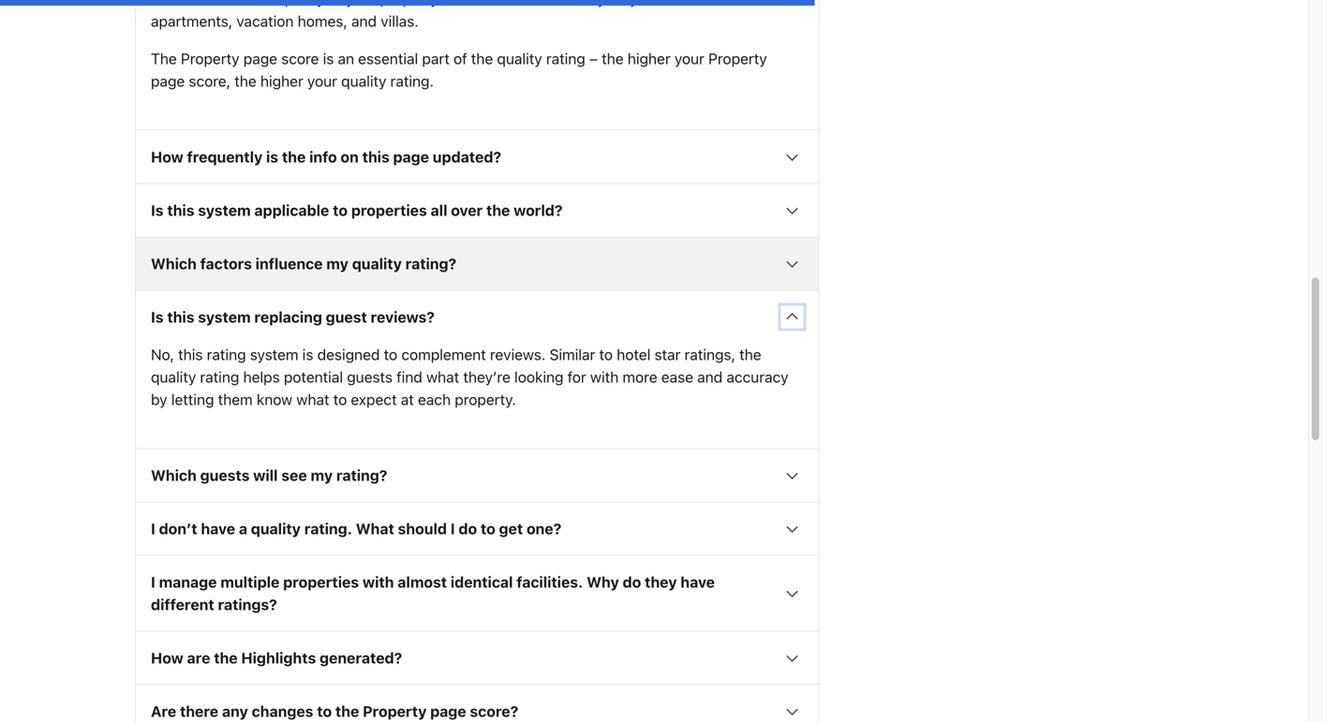 Task type: vqa. For each thing, say whether or not it's contained in the screenshot.
is
yes



Task type: describe. For each thing, give the bounding box(es) containing it.
quality right a
[[251, 520, 301, 538]]

to left hotel
[[599, 346, 613, 363]]

similar
[[550, 346, 595, 363]]

the right of
[[471, 50, 493, 67]]

the inside no, this rating system is designed to complement reviews. similar to hotel star ratings, the quality rating helps potential guests find what they're looking for with more ease and accuracy by letting them know what to expect at each property.
[[740, 346, 761, 363]]

they're
[[463, 368, 511, 386]]

star
[[655, 346, 681, 363]]

to inside dropdown button
[[317, 703, 332, 720]]

which guests will see my rating?
[[151, 467, 387, 484]]

is for is this system replacing guest reviews?
[[151, 308, 164, 326]]

info
[[309, 148, 337, 166]]

i for with
[[151, 573, 155, 591]]

more
[[623, 368, 657, 386]]

identical
[[451, 573, 513, 591]]

each
[[418, 391, 451, 408]]

page inside are there any changes to the property page score? dropdown button
[[430, 703, 466, 720]]

one?
[[527, 520, 562, 538]]

the right –
[[602, 50, 624, 67]]

know
[[257, 391, 293, 408]]

score,
[[189, 72, 231, 90]]

don't
[[159, 520, 197, 538]]

system inside no, this rating system is designed to complement reviews. similar to hotel star ratings, the quality rating helps potential guests find what they're looking for with more ease and accuracy by letting them know what to expect at each property.
[[250, 346, 298, 363]]

why
[[587, 573, 619, 591]]

replacing
[[254, 308, 322, 326]]

find
[[397, 368, 422, 386]]

rating. inside the property page score is an essential part of the quality rating – the higher your property page score, the higher your quality rating.
[[390, 72, 434, 90]]

this for applicable
[[167, 201, 194, 219]]

of
[[454, 50, 467, 67]]

how are the highlights generated?
[[151, 649, 402, 667]]

on
[[341, 148, 359, 166]]

the
[[151, 50, 177, 67]]

i don't have a quality rating. what should i do to get one? button
[[136, 503, 819, 555]]

at
[[401, 391, 414, 408]]

the property page score is an essential part of the quality rating – the higher your property page score, the higher your quality rating.
[[151, 50, 767, 90]]

ratings?
[[218, 596, 277, 614]]

essential
[[358, 50, 418, 67]]

complement
[[401, 346, 486, 363]]

how for how frequently is the info on this page updated?
[[151, 148, 183, 166]]

to right applicable at left
[[333, 201, 348, 219]]

2 vertical spatial rating
[[200, 368, 239, 386]]

ratings,
[[685, 346, 736, 363]]

are there any changes to the property page score? button
[[136, 685, 819, 723]]

do for i
[[459, 520, 477, 538]]

system for applicable
[[198, 201, 251, 219]]

to up find
[[384, 346, 397, 363]]

for
[[568, 368, 586, 386]]

guest
[[326, 308, 367, 326]]

do for why
[[623, 573, 641, 591]]

no, this rating system is designed to complement reviews. similar to hotel star ratings, the quality rating helps potential guests find what they're looking for with more ease and accuracy by letting them know what to expect at each property.
[[151, 346, 789, 408]]

which factors influence my quality rating? button
[[136, 237, 819, 290]]

see
[[281, 467, 307, 484]]

rating inside the property page score is an essential part of the quality rating – the higher your property page score, the higher your quality rating.
[[546, 50, 585, 67]]

which for which factors influence my quality rating?
[[151, 255, 197, 273]]

0 vertical spatial what
[[426, 368, 459, 386]]

the left info
[[282, 148, 306, 166]]

i don't have a quality rating. what should i do to get one?
[[151, 520, 562, 538]]

quality right of
[[497, 50, 542, 67]]

manage
[[159, 573, 217, 591]]

by
[[151, 391, 167, 408]]

score?
[[470, 703, 518, 720]]

part
[[422, 50, 450, 67]]

rating. inside dropdown button
[[304, 520, 352, 538]]

guests inside dropdown button
[[200, 467, 250, 484]]

rating? for which guests will see my rating?
[[336, 467, 387, 484]]

with inside no, this rating system is designed to complement reviews. similar to hotel star ratings, the quality rating helps potential guests find what they're looking for with more ease and accuracy by letting them know what to expect at each property.
[[590, 368, 619, 386]]

how are the highlights generated? button
[[136, 632, 819, 684]]

is this system replacing guest reviews? button
[[136, 291, 819, 343]]

the right over
[[486, 201, 510, 219]]

frequently
[[187, 148, 263, 166]]

letting
[[171, 391, 214, 408]]

is inside dropdown button
[[266, 148, 278, 166]]

all
[[431, 201, 447, 219]]

is this system replacing guest reviews?
[[151, 308, 435, 326]]

property inside dropdown button
[[363, 703, 427, 720]]

accuracy
[[727, 368, 789, 386]]

is this system applicable to properties all over the world? button
[[136, 184, 819, 236]]

is this system applicable to properties all over the world?
[[151, 201, 563, 219]]

1 vertical spatial your
[[307, 72, 337, 90]]

influence
[[256, 255, 323, 273]]

a
[[239, 520, 247, 538]]

is for system
[[302, 346, 313, 363]]

almost
[[398, 573, 447, 591]]

hotel
[[617, 346, 651, 363]]

i manage multiple properties with almost identical facilities. why do they have different ratings? button
[[136, 556, 819, 631]]

properties inside i manage multiple properties with almost identical facilities. why do they have different ratings?
[[283, 573, 359, 591]]

the inside dropdown button
[[335, 703, 359, 720]]



Task type: locate. For each thing, give the bounding box(es) containing it.
1 vertical spatial is
[[266, 148, 278, 166]]

0 vertical spatial have
[[201, 520, 235, 538]]

quality down is this system applicable to properties all over the world?
[[352, 255, 402, 273]]

quality
[[497, 50, 542, 67], [341, 72, 386, 90], [352, 255, 402, 273], [151, 368, 196, 386], [251, 520, 301, 538]]

do inside i manage multiple properties with almost identical facilities. why do they have different ratings?
[[623, 573, 641, 591]]

updated?
[[433, 148, 501, 166]]

property
[[181, 50, 240, 67], [709, 50, 767, 67], [363, 703, 427, 720]]

the up accuracy
[[740, 346, 761, 363]]

how left are
[[151, 649, 183, 667]]

how frequently is the info on this page updated?
[[151, 148, 501, 166]]

1 vertical spatial rating?
[[336, 467, 387, 484]]

0 vertical spatial how
[[151, 148, 183, 166]]

ease
[[661, 368, 693, 386]]

my
[[326, 255, 349, 273], [311, 467, 333, 484]]

1 vertical spatial with
[[363, 573, 394, 591]]

properties inside dropdown button
[[351, 201, 427, 219]]

0 horizontal spatial what
[[296, 391, 329, 408]]

0 vertical spatial is
[[151, 201, 164, 219]]

i right should at the bottom left of the page
[[451, 520, 455, 538]]

0 horizontal spatial rating?
[[336, 467, 387, 484]]

potential
[[284, 368, 343, 386]]

guests up expect
[[347, 368, 393, 386]]

0 vertical spatial guests
[[347, 368, 393, 386]]

they
[[645, 573, 677, 591]]

higher down score
[[260, 72, 303, 90]]

helps
[[243, 368, 280, 386]]

to left get
[[481, 520, 496, 538]]

how left "frequently"
[[151, 148, 183, 166]]

which guests will see my rating? button
[[136, 449, 819, 502]]

there
[[180, 703, 218, 720]]

0 vertical spatial higher
[[628, 50, 671, 67]]

have left a
[[201, 520, 235, 538]]

are
[[187, 649, 210, 667]]

1 horizontal spatial your
[[675, 50, 705, 67]]

do
[[459, 520, 477, 538], [623, 573, 641, 591]]

the right score,
[[235, 72, 256, 90]]

1 horizontal spatial rating.
[[390, 72, 434, 90]]

1 which from the top
[[151, 255, 197, 273]]

rating?
[[405, 255, 457, 273], [336, 467, 387, 484]]

properties down i don't have a quality rating. what should i do to get one?
[[283, 573, 359, 591]]

higher
[[628, 50, 671, 67], [260, 72, 303, 90]]

2 which from the top
[[151, 467, 197, 484]]

is right "frequently"
[[266, 148, 278, 166]]

system for replacing
[[198, 308, 251, 326]]

my right influence
[[326, 255, 349, 273]]

get
[[499, 520, 523, 538]]

1 vertical spatial do
[[623, 573, 641, 591]]

do inside dropdown button
[[459, 520, 477, 538]]

system inside is this system applicable to properties all over the world? dropdown button
[[198, 201, 251, 219]]

rating? up i don't have a quality rating. what should i do to get one?
[[336, 467, 387, 484]]

2 is from the top
[[151, 308, 164, 326]]

do left get
[[459, 520, 477, 538]]

how for how are the highlights generated?
[[151, 649, 183, 667]]

quality down an
[[341, 72, 386, 90]]

how
[[151, 148, 183, 166], [151, 649, 183, 667]]

this right no,
[[178, 346, 203, 363]]

have
[[201, 520, 235, 538], [681, 573, 715, 591]]

the right are
[[214, 649, 238, 667]]

my right the see
[[311, 467, 333, 484]]

page
[[243, 50, 277, 67], [151, 72, 185, 90], [393, 148, 429, 166], [430, 703, 466, 720]]

1 vertical spatial have
[[681, 573, 715, 591]]

higher right –
[[628, 50, 671, 67]]

0 vertical spatial which
[[151, 255, 197, 273]]

multiple
[[221, 573, 280, 591]]

applicable
[[254, 201, 329, 219]]

i left manage
[[151, 573, 155, 591]]

this up no,
[[167, 308, 194, 326]]

what down complement on the left of page
[[426, 368, 459, 386]]

this inside no, this rating system is designed to complement reviews. similar to hotel star ratings, the quality rating helps potential guests find what they're looking for with more ease and accuracy by letting them know what to expect at each property.
[[178, 346, 203, 363]]

1 vertical spatial is
[[151, 308, 164, 326]]

0 vertical spatial rating?
[[405, 255, 457, 273]]

to
[[333, 201, 348, 219], [384, 346, 397, 363], [599, 346, 613, 363], [333, 391, 347, 408], [481, 520, 496, 538], [317, 703, 332, 720]]

with right for
[[590, 368, 619, 386]]

reviews?
[[371, 308, 435, 326]]

which factors influence my quality rating?
[[151, 255, 457, 273]]

0 horizontal spatial do
[[459, 520, 477, 538]]

this right on
[[362, 148, 390, 166]]

expect
[[351, 391, 397, 408]]

generated?
[[320, 649, 402, 667]]

1 vertical spatial rating.
[[304, 520, 352, 538]]

are
[[151, 703, 176, 720]]

which for which guests will see my rating?
[[151, 467, 197, 484]]

what
[[356, 520, 394, 538]]

page inside how frequently is the info on this page updated? dropdown button
[[393, 148, 429, 166]]

do left they
[[623, 573, 641, 591]]

i manage multiple properties with almost identical facilities. why do they have different ratings?
[[151, 573, 715, 614]]

0 vertical spatial rating
[[546, 50, 585, 67]]

0 horizontal spatial your
[[307, 72, 337, 90]]

rating. left what
[[304, 520, 352, 538]]

2 how from the top
[[151, 649, 183, 667]]

what
[[426, 368, 459, 386], [296, 391, 329, 408]]

the down generated?
[[335, 703, 359, 720]]

page left updated?
[[393, 148, 429, 166]]

1 horizontal spatial do
[[623, 573, 641, 591]]

quality inside no, this rating system is designed to complement reviews. similar to hotel star ratings, the quality rating helps potential guests find what they're looking for with more ease and accuracy by letting them know what to expect at each property.
[[151, 368, 196, 386]]

over
[[451, 201, 483, 219]]

the
[[471, 50, 493, 67], [602, 50, 624, 67], [235, 72, 256, 90], [282, 148, 306, 166], [486, 201, 510, 219], [740, 346, 761, 363], [214, 649, 238, 667], [335, 703, 359, 720]]

is up potential
[[302, 346, 313, 363]]

page left score
[[243, 50, 277, 67]]

1 vertical spatial how
[[151, 649, 183, 667]]

1 vertical spatial which
[[151, 467, 197, 484]]

different
[[151, 596, 214, 614]]

–
[[589, 50, 598, 67]]

have inside dropdown button
[[201, 520, 235, 538]]

0 vertical spatial properties
[[351, 201, 427, 219]]

1 horizontal spatial rating?
[[405, 255, 457, 273]]

is inside the property page score is an essential part of the quality rating – the higher your property page score, the higher your quality rating.
[[323, 50, 334, 67]]

is for is this system applicable to properties all over the world?
[[151, 201, 164, 219]]

system down factors
[[198, 308, 251, 326]]

property.
[[455, 391, 516, 408]]

1 horizontal spatial have
[[681, 573, 715, 591]]

page left score?
[[430, 703, 466, 720]]

1 vertical spatial system
[[198, 308, 251, 326]]

0 vertical spatial do
[[459, 520, 477, 538]]

is left an
[[323, 50, 334, 67]]

are there any changes to the property page score?
[[151, 703, 518, 720]]

0 horizontal spatial with
[[363, 573, 394, 591]]

designed
[[317, 346, 380, 363]]

this for system
[[178, 346, 203, 363]]

this down "frequently"
[[167, 201, 194, 219]]

0 horizontal spatial is
[[266, 148, 278, 166]]

to left expect
[[333, 391, 347, 408]]

1 vertical spatial rating
[[207, 346, 246, 363]]

i for quality
[[151, 520, 155, 538]]

guests
[[347, 368, 393, 386], [200, 467, 250, 484]]

0 horizontal spatial higher
[[260, 72, 303, 90]]

system inside the is this system replacing guest reviews? dropdown button
[[198, 308, 251, 326]]

which left factors
[[151, 255, 197, 273]]

which
[[151, 255, 197, 273], [151, 467, 197, 484]]

0 vertical spatial my
[[326, 255, 349, 273]]

1 vertical spatial guests
[[200, 467, 250, 484]]

1 horizontal spatial guests
[[347, 368, 393, 386]]

0 horizontal spatial property
[[181, 50, 240, 67]]

which up don't on the bottom left
[[151, 467, 197, 484]]

looking
[[514, 368, 564, 386]]

0 horizontal spatial have
[[201, 520, 235, 538]]

to right changes
[[317, 703, 332, 720]]

1 horizontal spatial what
[[426, 368, 459, 386]]

have inside i manage multiple properties with almost identical facilities. why do they have different ratings?
[[681, 573, 715, 591]]

0 vertical spatial is
[[323, 50, 334, 67]]

system
[[198, 201, 251, 219], [198, 308, 251, 326], [250, 346, 298, 363]]

1 vertical spatial properties
[[283, 573, 359, 591]]

2 vertical spatial system
[[250, 346, 298, 363]]

should
[[398, 520, 447, 538]]

1 vertical spatial my
[[311, 467, 333, 484]]

rating? down 'all'
[[405, 255, 457, 273]]

rating up them in the left bottom of the page
[[200, 368, 239, 386]]

highlights
[[241, 649, 316, 667]]

rating
[[546, 50, 585, 67], [207, 346, 246, 363], [200, 368, 239, 386]]

facilities.
[[517, 573, 583, 591]]

with
[[590, 368, 619, 386], [363, 573, 394, 591]]

system down "frequently"
[[198, 201, 251, 219]]

with left almost
[[363, 573, 394, 591]]

an
[[338, 50, 354, 67]]

0 horizontal spatial guests
[[200, 467, 250, 484]]

world?
[[514, 201, 563, 219]]

1 vertical spatial what
[[296, 391, 329, 408]]

i inside i manage multiple properties with almost identical facilities. why do they have different ratings?
[[151, 573, 155, 591]]

is
[[323, 50, 334, 67], [266, 148, 278, 166], [302, 346, 313, 363]]

0 vertical spatial system
[[198, 201, 251, 219]]

is
[[151, 201, 164, 219], [151, 308, 164, 326]]

them
[[218, 391, 253, 408]]

is inside no, this rating system is designed to complement reviews. similar to hotel star ratings, the quality rating helps potential guests find what they're looking for with more ease and accuracy by letting them know what to expect at each property.
[[302, 346, 313, 363]]

1 horizontal spatial with
[[590, 368, 619, 386]]

rating up helps
[[207, 346, 246, 363]]

0 vertical spatial rating.
[[390, 72, 434, 90]]

i
[[151, 520, 155, 538], [451, 520, 455, 538], [151, 573, 155, 591]]

any
[[222, 703, 248, 720]]

have right they
[[681, 573, 715, 591]]

2 horizontal spatial is
[[323, 50, 334, 67]]

rating? for which factors influence my quality rating?
[[405, 255, 457, 273]]

how frequently is the info on this page updated? button
[[136, 131, 819, 183]]

reviews.
[[490, 346, 546, 363]]

this
[[362, 148, 390, 166], [167, 201, 194, 219], [167, 308, 194, 326], [178, 346, 203, 363]]

rating. down part at the left top of the page
[[390, 72, 434, 90]]

2 horizontal spatial property
[[709, 50, 767, 67]]

2 vertical spatial is
[[302, 346, 313, 363]]

properties left 'all'
[[351, 201, 427, 219]]

0 vertical spatial your
[[675, 50, 705, 67]]

page down 'the'
[[151, 72, 185, 90]]

1 is from the top
[[151, 201, 164, 219]]

no,
[[151, 346, 174, 363]]

quality down no,
[[151, 368, 196, 386]]

1 vertical spatial higher
[[260, 72, 303, 90]]

changes
[[252, 703, 313, 720]]

system up helps
[[250, 346, 298, 363]]

1 horizontal spatial higher
[[628, 50, 671, 67]]

guests inside no, this rating system is designed to complement reviews. similar to hotel star ratings, the quality rating helps potential guests find what they're looking for with more ease and accuracy by letting them know what to expect at each property.
[[347, 368, 393, 386]]

will
[[253, 467, 278, 484]]

1 how from the top
[[151, 148, 183, 166]]

factors
[[200, 255, 252, 273]]

0 vertical spatial with
[[590, 368, 619, 386]]

i left don't on the bottom left
[[151, 520, 155, 538]]

guests left will
[[200, 467, 250, 484]]

what down potential
[[296, 391, 329, 408]]

score
[[281, 50, 319, 67]]

1 horizontal spatial is
[[302, 346, 313, 363]]

and
[[697, 368, 723, 386]]

rating left –
[[546, 50, 585, 67]]

is for score
[[323, 50, 334, 67]]

your
[[675, 50, 705, 67], [307, 72, 337, 90]]

0 horizontal spatial rating.
[[304, 520, 352, 538]]

with inside i manage multiple properties with almost identical facilities. why do they have different ratings?
[[363, 573, 394, 591]]

1 horizontal spatial property
[[363, 703, 427, 720]]

this for replacing
[[167, 308, 194, 326]]



